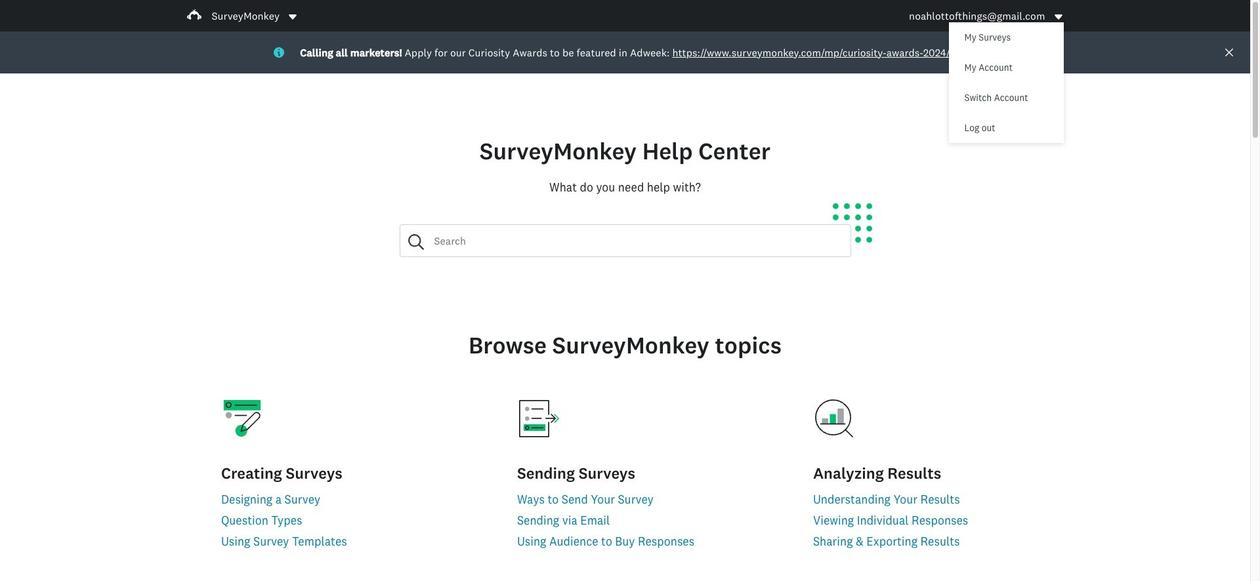 Task type: describe. For each thing, give the bounding box(es) containing it.
close image
[[1226, 49, 1234, 56]]



Task type: locate. For each thing, give the bounding box(es) containing it.
search image
[[408, 234, 424, 250]]

0 horizontal spatial open image
[[289, 14, 297, 19]]

1 horizontal spatial open image
[[1055, 14, 1063, 19]]

Search text field
[[424, 225, 850, 257]]

info icon image
[[274, 47, 284, 58]]

0 horizontal spatial open image
[[288, 11, 298, 22]]

open image
[[1053, 11, 1064, 22], [289, 14, 297, 19]]

close image
[[1224, 47, 1235, 58]]

alert
[[0, 32, 1251, 74]]

1 horizontal spatial open image
[[1053, 11, 1064, 22]]

open image
[[288, 11, 298, 22], [1055, 14, 1063, 19]]

search image
[[408, 234, 424, 250]]

open image inside icon
[[1055, 14, 1063, 19]]



Task type: vqa. For each thing, say whether or not it's contained in the screenshot.
Video element
no



